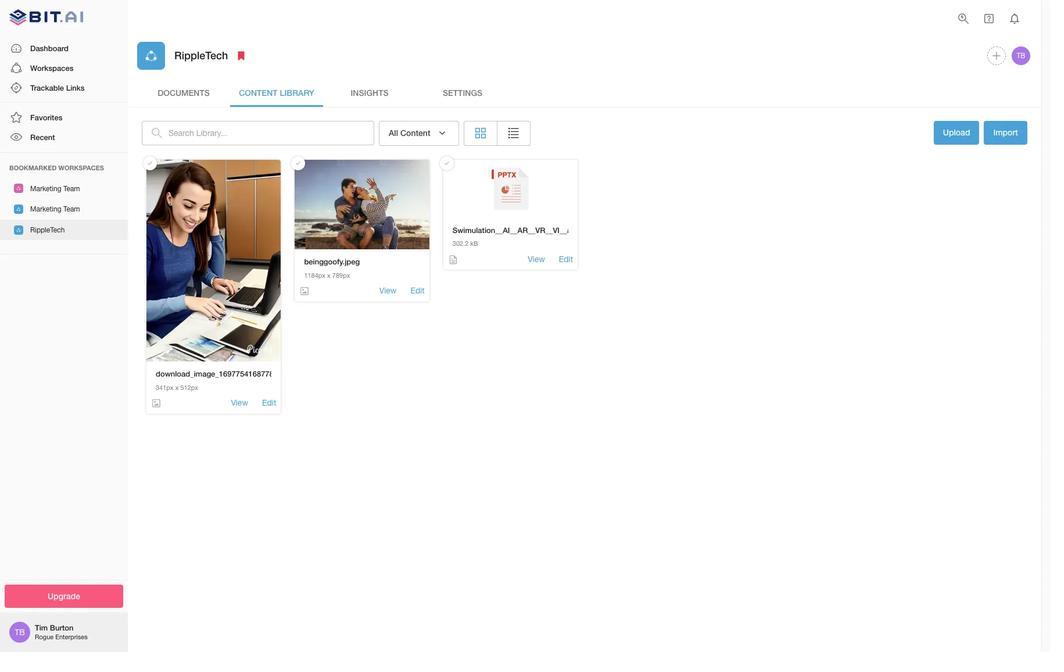 Task type: describe. For each thing, give the bounding box(es) containing it.
upload
[[943, 127, 970, 137]]

download_image_1697754168778.png image
[[146, 160, 281, 361]]

swimulation__ai__ar__vr__vi__and_haptic_feedback.pptx
[[453, 225, 663, 235]]

import
[[994, 127, 1018, 137]]

beinggoofy.jpeg 1184px x 789px
[[304, 257, 360, 279]]

all content
[[389, 128, 430, 138]]

remove bookmark image
[[234, 49, 248, 63]]

links
[[66, 83, 85, 92]]

recent button
[[0, 127, 128, 147]]

content inside button
[[400, 128, 430, 138]]

insights
[[351, 88, 389, 97]]

2 marketing from the top
[[30, 205, 61, 213]]

2 marketing team from the top
[[30, 205, 80, 213]]

insights link
[[323, 79, 416, 107]]

kb
[[470, 240, 478, 247]]

0 horizontal spatial tb
[[15, 628, 25, 637]]

documents
[[158, 88, 210, 97]]

x for download_image_1697754168778.png
[[175, 384, 179, 391]]

beinggoofy.jpeg image
[[295, 160, 429, 249]]

1 marketing team button from the top
[[0, 178, 128, 199]]

dashboard button
[[0, 38, 128, 58]]

all content button
[[379, 121, 459, 146]]

tb button
[[1010, 45, 1032, 67]]

rogue
[[35, 634, 54, 641]]

view for beinggoofy.jpeg
[[379, 286, 397, 295]]

tab list containing documents
[[137, 79, 1032, 107]]

view link for download_image_1697754168778.png
[[231, 398, 248, 409]]

2 marketing team button from the top
[[0, 199, 128, 220]]

trackable
[[30, 83, 64, 92]]

1184px
[[304, 272, 325, 279]]

trackable links
[[30, 83, 85, 92]]

view for swimulation__ai__ar__vr__vi__and_haptic_feedback.pptx
[[528, 254, 545, 264]]

workspaces button
[[0, 58, 128, 78]]

edit for download_image_1697754168778.png
[[262, 398, 276, 408]]

tim burton rogue enterprises
[[35, 623, 88, 641]]

content inside tab list
[[239, 88, 278, 97]]

512px
[[180, 384, 198, 391]]

edit link for swimulation__ai__ar__vr__vi__and_haptic_feedback.pptx
[[559, 254, 573, 265]]

Search Library... search field
[[169, 121, 374, 145]]

download_image_1697754168778.png
[[156, 369, 289, 378]]

recent
[[30, 133, 55, 142]]

trackable links button
[[0, 78, 128, 98]]

favorites
[[30, 113, 62, 122]]

content library link
[[230, 79, 323, 107]]

1 marketing team from the top
[[30, 185, 80, 193]]



Task type: locate. For each thing, give the bounding box(es) containing it.
view link for swimulation__ai__ar__vr__vi__and_haptic_feedback.pptx
[[528, 254, 545, 265]]

burton
[[50, 623, 74, 632]]

341px
[[156, 384, 174, 391]]

1 horizontal spatial edit
[[411, 286, 425, 295]]

rippletech
[[174, 49, 228, 62], [30, 226, 65, 234]]

0 vertical spatial edit
[[559, 254, 573, 264]]

0 vertical spatial marketing
[[30, 185, 61, 193]]

edit for swimulation__ai__ar__vr__vi__and_haptic_feedback.pptx
[[559, 254, 573, 264]]

1 vertical spatial marketing team
[[30, 205, 80, 213]]

view link
[[528, 254, 545, 265], [379, 286, 397, 297], [231, 398, 248, 409]]

1 horizontal spatial view
[[379, 286, 397, 295]]

marketing up rippletech button
[[30, 205, 61, 213]]

view for download_image_1697754168778.png
[[231, 398, 248, 408]]

marketing team up rippletech button
[[30, 205, 80, 213]]

x for beinggoofy.jpeg
[[327, 272, 331, 279]]

x left 789px
[[327, 272, 331, 279]]

0 horizontal spatial edit link
[[262, 398, 276, 409]]

1 horizontal spatial rippletech
[[174, 49, 228, 62]]

import button
[[984, 121, 1028, 144]]

edit link for beinggoofy.jpeg
[[411, 286, 425, 297]]

swimulation__ai__ar__vr__vi__and_haptic_feedback.pptx 302.2 kb
[[453, 225, 663, 247]]

0 vertical spatial view
[[528, 254, 545, 264]]

2 vertical spatial edit link
[[262, 398, 276, 409]]

workspaces
[[58, 164, 104, 171]]

enterprises
[[55, 634, 88, 641]]

view
[[528, 254, 545, 264], [379, 286, 397, 295], [231, 398, 248, 408]]

upload button
[[934, 121, 980, 146], [934, 121, 980, 144]]

tb
[[1017, 52, 1026, 60], [15, 628, 25, 637]]

1 horizontal spatial x
[[327, 272, 331, 279]]

0 vertical spatial view link
[[528, 254, 545, 265]]

2 horizontal spatial edit
[[559, 254, 573, 264]]

0 horizontal spatial content
[[239, 88, 278, 97]]

2 horizontal spatial view link
[[528, 254, 545, 265]]

marketing team
[[30, 185, 80, 193], [30, 205, 80, 213]]

marketing
[[30, 185, 61, 193], [30, 205, 61, 213]]

workspaces
[[30, 63, 73, 73]]

1 vertical spatial edit link
[[411, 286, 425, 297]]

team
[[63, 185, 80, 193], [63, 205, 80, 213]]

dashboard
[[30, 43, 69, 53]]

upgrade
[[48, 591, 80, 601]]

1 vertical spatial marketing
[[30, 205, 61, 213]]

0 vertical spatial marketing team
[[30, 185, 80, 193]]

tab list
[[137, 79, 1032, 107]]

302.2
[[453, 240, 469, 247]]

tim
[[35, 623, 48, 632]]

beinggoofy.jpeg
[[304, 257, 360, 266]]

team up rippletech button
[[63, 205, 80, 213]]

rippletech button
[[0, 220, 128, 240]]

team down workspaces
[[63, 185, 80, 193]]

content library
[[239, 88, 314, 97]]

1 team from the top
[[63, 185, 80, 193]]

2 vertical spatial view link
[[231, 398, 248, 409]]

content
[[239, 88, 278, 97], [400, 128, 430, 138]]

0 horizontal spatial x
[[175, 384, 179, 391]]

1 vertical spatial view
[[379, 286, 397, 295]]

download_image_1697754168778.png 341px x 512px
[[156, 369, 289, 391]]

1 horizontal spatial tb
[[1017, 52, 1026, 60]]

1 marketing from the top
[[30, 185, 61, 193]]

789px
[[332, 272, 350, 279]]

2 horizontal spatial edit link
[[559, 254, 573, 265]]

x left "512px"
[[175, 384, 179, 391]]

1 horizontal spatial view link
[[379, 286, 397, 297]]

x inside download_image_1697754168778.png 341px x 512px
[[175, 384, 179, 391]]

rippletech inside rippletech button
[[30, 226, 65, 234]]

0 vertical spatial tb
[[1017, 52, 1026, 60]]

bookmarked
[[9, 164, 57, 171]]

2 vertical spatial view
[[231, 398, 248, 408]]

edit for beinggoofy.jpeg
[[411, 286, 425, 295]]

marketing team button
[[0, 178, 128, 199], [0, 199, 128, 220]]

marketing down bookmarked workspaces
[[30, 185, 61, 193]]

1 vertical spatial team
[[63, 205, 80, 213]]

0 horizontal spatial view
[[231, 398, 248, 408]]

2 vertical spatial edit
[[262, 398, 276, 408]]

2 team from the top
[[63, 205, 80, 213]]

tb inside tb button
[[1017, 52, 1026, 60]]

2 horizontal spatial view
[[528, 254, 545, 264]]

marketing team down bookmarked workspaces
[[30, 185, 80, 193]]

all
[[389, 128, 398, 138]]

1 vertical spatial edit
[[411, 286, 425, 295]]

0 horizontal spatial rippletech
[[30, 226, 65, 234]]

1 vertical spatial x
[[175, 384, 179, 391]]

1 vertical spatial view link
[[379, 286, 397, 297]]

x
[[327, 272, 331, 279], [175, 384, 179, 391]]

upgrade button
[[5, 584, 123, 608]]

content left library at the top of page
[[239, 88, 278, 97]]

settings link
[[416, 79, 509, 107]]

0 vertical spatial x
[[327, 272, 331, 279]]

settings
[[443, 88, 482, 97]]

group
[[464, 121, 530, 146]]

1 horizontal spatial edit link
[[411, 286, 425, 297]]

1 horizontal spatial content
[[400, 128, 430, 138]]

0 vertical spatial team
[[63, 185, 80, 193]]

content right all
[[400, 128, 430, 138]]

1 vertical spatial tb
[[15, 628, 25, 637]]

0 horizontal spatial view link
[[231, 398, 248, 409]]

bookmarked workspaces
[[9, 164, 104, 171]]

0 horizontal spatial edit
[[262, 398, 276, 408]]

1 vertical spatial content
[[400, 128, 430, 138]]

0 vertical spatial rippletech
[[174, 49, 228, 62]]

x inside beinggoofy.jpeg 1184px x 789px
[[327, 272, 331, 279]]

edit link
[[559, 254, 573, 265], [411, 286, 425, 297], [262, 398, 276, 409]]

view link for beinggoofy.jpeg
[[379, 286, 397, 297]]

documents link
[[137, 79, 230, 107]]

favorites button
[[0, 108, 128, 127]]

0 vertical spatial content
[[239, 88, 278, 97]]

edit
[[559, 254, 573, 264], [411, 286, 425, 295], [262, 398, 276, 408]]

library
[[280, 88, 314, 97]]

1 vertical spatial rippletech
[[30, 226, 65, 234]]

edit link for download_image_1697754168778.png
[[262, 398, 276, 409]]

0 vertical spatial edit link
[[559, 254, 573, 265]]



Task type: vqa. For each thing, say whether or not it's contained in the screenshot.
BC
no



